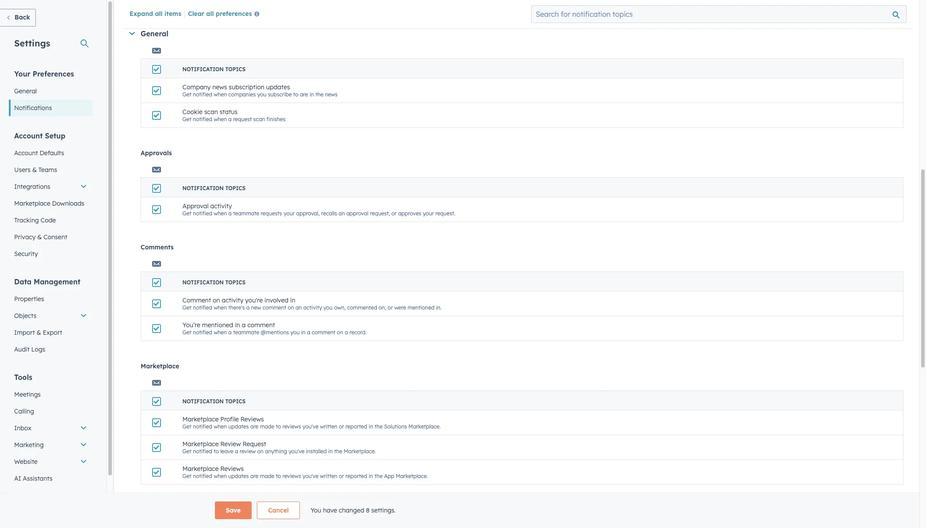Task type: vqa. For each thing, say whether or not it's contained in the screenshot.
10 within button
no



Task type: locate. For each thing, give the bounding box(es) containing it.
are inside the marketplace reviews get notified when updates are made to reviews you've written or reported in the app marketplace.
[[250, 473, 259, 480]]

caret image
[[129, 32, 135, 35]]

recalls
[[321, 210, 337, 217]]

written inside marketplace profile reviews get notified when updates are made to reviews you've written or reported in the solutions marketplace.
[[320, 424, 338, 430]]

marketplace inside marketplace profile reviews get notified when updates are made to reviews you've written or reported in the solutions marketplace.
[[183, 416, 219, 424]]

0 vertical spatial updates
[[266, 83, 290, 91]]

1 vertical spatial &
[[37, 233, 42, 241]]

scan
[[204, 108, 218, 116], [254, 116, 265, 123]]

0 vertical spatial reported
[[346, 424, 367, 430]]

notified inside company news subscription updates get notified when companies you subscribe to are in the news
[[193, 91, 212, 98]]

updates right the subscription
[[266, 83, 290, 91]]

notification up approval on the left of page
[[183, 185, 224, 192]]

updates down the review
[[229, 473, 249, 480]]

scan left the status
[[204, 108, 218, 116]]

leave
[[220, 448, 234, 455]]

you've left installed on the left of the page
[[289, 448, 305, 455]]

to left leave
[[214, 448, 219, 455]]

comment right new
[[263, 304, 287, 311]]

1 notification topics from the top
[[183, 66, 246, 73]]

made down the anything
[[260, 473, 275, 480]]

you're
[[183, 321, 200, 329]]

to inside marketplace profile reviews get notified when updates are made to reviews you've written or reported in the solutions marketplace.
[[276, 424, 281, 430]]

security link
[[9, 246, 92, 262]]

marketplace. inside marketplace profile reviews get notified when updates are made to reviews you've written or reported in the solutions marketplace.
[[409, 424, 441, 430]]

6 when from the top
[[214, 424, 227, 430]]

mentioned inside you're mentioned in a comment get notified when a teammate @mentions you in a comment on a record.
[[202, 321, 233, 329]]

reviews inside the marketplace reviews get notified when updates are made to reviews you've written or reported in the app marketplace.
[[221, 465, 244, 473]]

notification up "comment"
[[183, 279, 224, 286]]

are right "subscribe"
[[300, 91, 308, 98]]

account for account setup
[[14, 131, 43, 140]]

1 vertical spatial you've
[[289, 448, 305, 455]]

clear
[[188, 10, 204, 18]]

in left app
[[369, 473, 373, 480]]

1 horizontal spatial your
[[423, 210, 434, 217]]

notification for comments
[[183, 279, 224, 286]]

4 notified from the top
[[193, 304, 212, 311]]

the left app
[[375, 473, 383, 480]]

1 vertical spatial mentioned
[[202, 321, 233, 329]]

in
[[310, 91, 314, 98], [290, 297, 296, 304], [235, 321, 240, 329], [301, 329, 306, 336], [369, 424, 373, 430], [329, 448, 333, 455], [369, 473, 373, 480]]

& inside data management element
[[37, 329, 41, 337]]

updates inside company news subscription updates get notified when companies you subscribe to are in the news
[[266, 83, 290, 91]]

updates
[[266, 83, 290, 91], [229, 424, 249, 430], [229, 473, 249, 480]]

users & teams link
[[9, 162, 92, 178]]

4 notification from the top
[[183, 398, 224, 405]]

1 account from the top
[[14, 131, 43, 140]]

2 written from the top
[[320, 473, 338, 480]]

in inside the marketplace reviews get notified when updates are made to reviews you've written or reported in the app marketplace.
[[369, 473, 373, 480]]

1 horizontal spatial all
[[206, 10, 214, 18]]

marketplace. right solutions on the bottom left of the page
[[409, 424, 441, 430]]

2 horizontal spatial you
[[324, 304, 333, 311]]

teammate inside you're mentioned in a comment get notified when a teammate @mentions you in a comment on a record.
[[233, 329, 259, 336]]

& right privacy
[[37, 233, 42, 241]]

marketplace for marketplace profile reviews get notified when updates are made to reviews you've written or reported in the solutions marketplace.
[[183, 416, 219, 424]]

topics for comments
[[225, 279, 246, 286]]

1 vertical spatial you
[[324, 304, 333, 311]]

teammate left "requests"
[[233, 210, 259, 217]]

1 horizontal spatial news
[[325, 91, 338, 98]]

marketplace for marketplace reviews get notified when updates are made to reviews you've written or reported in the app marketplace.
[[183, 465, 219, 473]]

your preferences element
[[9, 69, 92, 116]]

when right you're
[[214, 329, 227, 336]]

all
[[155, 10, 163, 18], [206, 10, 214, 18]]

or inside the marketplace reviews get notified when updates are made to reviews you've written or reported in the app marketplace.
[[339, 473, 344, 480]]

review
[[240, 448, 256, 455]]

notified inside you're mentioned in a comment get notified when a teammate @mentions you in a comment on a record.
[[193, 329, 212, 336]]

all inside button
[[206, 10, 214, 18]]

a inside marketplace review request get notified to leave a review on anything you've installed in the marketplace.
[[235, 448, 238, 455]]

inbox
[[14, 424, 31, 432]]

notification for marketplace
[[183, 398, 224, 405]]

account up users
[[14, 149, 38, 157]]

1 made from the top
[[260, 424, 275, 430]]

approvals
[[141, 149, 172, 157]]

are down the review
[[250, 473, 259, 480]]

0 horizontal spatial your
[[284, 210, 295, 217]]

2 topics from the top
[[225, 185, 246, 192]]

audit
[[14, 346, 30, 354]]

1 vertical spatial an
[[296, 304, 302, 311]]

0 vertical spatial mentioned
[[408, 304, 435, 311]]

when left request
[[214, 116, 227, 123]]

1 horizontal spatial mentioned
[[408, 304, 435, 311]]

you
[[257, 91, 267, 98], [324, 304, 333, 311], [291, 329, 300, 336]]

1 reviews from the top
[[283, 424, 301, 430]]

your right "requests"
[[284, 210, 295, 217]]

3 get from the top
[[183, 210, 192, 217]]

marketplace inside the marketplace reviews get notified when updates are made to reviews you've written or reported in the app marketplace.
[[183, 465, 219, 473]]

0 vertical spatial you've
[[303, 424, 319, 430]]

2 account from the top
[[14, 149, 38, 157]]

notification topics up profile
[[183, 398, 246, 405]]

reported left app
[[346, 473, 367, 480]]

0 vertical spatial account
[[14, 131, 43, 140]]

2 notification from the top
[[183, 185, 224, 192]]

0 horizontal spatial mentioned
[[202, 321, 233, 329]]

written inside the marketplace reviews get notified when updates are made to reviews you've written or reported in the app marketplace.
[[320, 473, 338, 480]]

general button
[[129, 29, 904, 38]]

1 get from the top
[[183, 91, 192, 98]]

written up installed on the left of the page
[[320, 424, 338, 430]]

clear all preferences
[[188, 10, 252, 18]]

7 when from the top
[[214, 473, 227, 480]]

when up the status
[[214, 91, 227, 98]]

when down leave
[[214, 473, 227, 480]]

when inside marketplace profile reviews get notified when updates are made to reviews you've written or reported in the solutions marketplace.
[[214, 424, 227, 430]]

2 vertical spatial updates
[[229, 473, 249, 480]]

teammate down there's
[[233, 329, 259, 336]]

2 made from the top
[[260, 473, 275, 480]]

downloads
[[52, 200, 84, 208]]

reviews
[[241, 416, 264, 424], [221, 465, 244, 473]]

back link
[[0, 9, 36, 27]]

to up marketplace review request get notified to leave a review on anything you've installed in the marketplace.
[[276, 424, 281, 430]]

1 your from the left
[[284, 210, 295, 217]]

2 reviews from the top
[[283, 473, 301, 480]]

& left export
[[37, 329, 41, 337]]

1 vertical spatial marketplace.
[[344, 448, 376, 455]]

the right installed on the left of the page
[[334, 448, 342, 455]]

subscription
[[229, 83, 265, 91]]

2 all from the left
[[206, 10, 214, 18]]

all left items
[[155, 10, 163, 18]]

an right involved
[[296, 304, 302, 311]]

comment inside comment on activity you're involved in get notified when there's a new comment on an activity you own, commented on, or were mentioned in.
[[263, 304, 287, 311]]

back
[[15, 13, 30, 21]]

0 vertical spatial written
[[320, 424, 338, 430]]

activity
[[210, 202, 232, 210], [222, 297, 244, 304], [304, 304, 322, 311]]

or
[[392, 210, 397, 217], [388, 304, 393, 311], [339, 424, 344, 430], [339, 473, 344, 480]]

involved
[[265, 297, 289, 304]]

request
[[233, 116, 252, 123]]

0 vertical spatial are
[[300, 91, 308, 98]]

the inside the marketplace reviews get notified when updates are made to reviews you've written or reported in the app marketplace.
[[375, 473, 383, 480]]

ai assistants link
[[9, 470, 92, 487]]

objects button
[[9, 308, 92, 324]]

users
[[14, 166, 31, 174]]

tracking code link
[[9, 212, 92, 229]]

notification topics up "comment"
[[183, 279, 246, 286]]

all right clear
[[206, 10, 214, 18]]

reviews down leave
[[221, 465, 244, 473]]

2 reported from the top
[[346, 473, 367, 480]]

0 vertical spatial general
[[141, 29, 169, 38]]

notification topics
[[183, 66, 246, 73], [183, 185, 246, 192], [183, 279, 246, 286], [183, 398, 246, 405]]

account defaults
[[14, 149, 64, 157]]

account setup element
[[9, 131, 92, 262]]

0 vertical spatial reviews
[[283, 424, 301, 430]]

4 notification topics from the top
[[183, 398, 246, 405]]

users & teams
[[14, 166, 57, 174]]

teammate
[[233, 210, 259, 217], [233, 329, 259, 336]]

@mentions
[[261, 329, 289, 336]]

account up account defaults on the top of the page
[[14, 131, 43, 140]]

are inside company news subscription updates get notified when companies you subscribe to are in the news
[[300, 91, 308, 98]]

notification topics up approval on the left of page
[[183, 185, 246, 192]]

5 notified from the top
[[193, 329, 212, 336]]

& right users
[[32, 166, 37, 174]]

1 vertical spatial written
[[320, 473, 338, 480]]

marketplace for marketplace downloads
[[14, 200, 50, 208]]

in right installed on the left of the page
[[329, 448, 333, 455]]

are
[[300, 91, 308, 98], [250, 424, 259, 430], [250, 473, 259, 480]]

items
[[165, 10, 181, 18]]

2 when from the top
[[214, 116, 227, 123]]

ai assistants
[[14, 475, 53, 483]]

notification
[[183, 66, 224, 73], [183, 185, 224, 192], [183, 279, 224, 286], [183, 398, 224, 405]]

2 vertical spatial you
[[291, 329, 300, 336]]

integrations
[[14, 183, 50, 191]]

logs
[[31, 346, 45, 354]]

reviews inside marketplace profile reviews get notified when updates are made to reviews you've written or reported in the solutions marketplace.
[[241, 416, 264, 424]]

2 notification topics from the top
[[183, 185, 246, 192]]

the inside company news subscription updates get notified when companies you subscribe to are in the news
[[316, 91, 324, 98]]

8 notified from the top
[[193, 473, 212, 480]]

written down installed on the left of the page
[[320, 473, 338, 480]]

comment
[[183, 297, 211, 304]]

4 when from the top
[[214, 304, 227, 311]]

marketplace inside marketplace review request get notified to leave a review on anything you've installed in the marketplace.
[[183, 440, 219, 448]]

comment down own,
[[312, 329, 336, 336]]

notification topics for marketplace
[[183, 398, 246, 405]]

notified inside marketplace profile reviews get notified when updates are made to reviews you've written or reported in the solutions marketplace.
[[193, 424, 212, 430]]

0 vertical spatial you
[[257, 91, 267, 98]]

1 reported from the top
[[346, 424, 367, 430]]

data
[[14, 277, 32, 286]]

commented
[[347, 304, 377, 311]]

1 vertical spatial account
[[14, 149, 38, 157]]

1 vertical spatial made
[[260, 473, 275, 480]]

to down the anything
[[276, 473, 281, 480]]

1 when from the top
[[214, 91, 227, 98]]

import & export
[[14, 329, 62, 337]]

consent
[[43, 233, 67, 241]]

approves
[[398, 210, 422, 217]]

when inside cookie scan status get notified when a request scan finishes
[[214, 116, 227, 123]]

2 vertical spatial you've
[[303, 473, 319, 480]]

1 vertical spatial reported
[[346, 473, 367, 480]]

1 notified from the top
[[193, 91, 212, 98]]

on left record.
[[337, 329, 343, 336]]

account defaults link
[[9, 145, 92, 162]]

you've up installed on the left of the page
[[303, 424, 319, 430]]

1 vertical spatial are
[[250, 424, 259, 430]]

2 teammate from the top
[[233, 329, 259, 336]]

in inside comment on activity you're involved in get notified when there's a new comment on an activity you own, commented on, or were mentioned in.
[[290, 297, 296, 304]]

your left request.
[[423, 210, 434, 217]]

3 when from the top
[[214, 210, 227, 217]]

you left "subscribe"
[[257, 91, 267, 98]]

news
[[213, 83, 227, 91], [325, 91, 338, 98]]

1 vertical spatial teammate
[[233, 329, 259, 336]]

marketplace. right app
[[396, 473, 428, 480]]

when left there's
[[214, 304, 227, 311]]

5 get from the top
[[183, 329, 192, 336]]

1 vertical spatial updates
[[229, 424, 249, 430]]

2 notified from the top
[[193, 116, 212, 123]]

reviews down the anything
[[283, 473, 301, 480]]

you've for marketplace review request
[[289, 448, 305, 455]]

2 get from the top
[[183, 116, 192, 123]]

& for export
[[37, 329, 41, 337]]

0 horizontal spatial an
[[296, 304, 302, 311]]

marketplace downloads
[[14, 200, 84, 208]]

get
[[183, 91, 192, 98], [183, 116, 192, 123], [183, 210, 192, 217], [183, 304, 192, 311], [183, 329, 192, 336], [183, 424, 192, 430], [183, 448, 192, 455], [183, 473, 192, 480]]

get inside company news subscription updates get notified when companies you subscribe to are in the news
[[183, 91, 192, 98]]

updates up review
[[229, 424, 249, 430]]

5 when from the top
[[214, 329, 227, 336]]

reviews up marketplace review request get notified to leave a review on anything you've installed in the marketplace.
[[283, 424, 301, 430]]

0 vertical spatial made
[[260, 424, 275, 430]]

in left solutions on the bottom left of the page
[[369, 424, 373, 430]]

solutions
[[384, 424, 407, 430]]

2 vertical spatial marketplace.
[[396, 473, 428, 480]]

reported
[[346, 424, 367, 430], [346, 473, 367, 480]]

mentioned left in.
[[408, 304, 435, 311]]

notification up profile
[[183, 398, 224, 405]]

0 horizontal spatial all
[[155, 10, 163, 18]]

1 horizontal spatial you
[[291, 329, 300, 336]]

marketplace for marketplace
[[141, 362, 179, 370]]

app
[[384, 473, 395, 480]]

0 vertical spatial an
[[339, 210, 345, 217]]

1 all from the left
[[155, 10, 163, 18]]

3 topics from the top
[[225, 279, 246, 286]]

requests
[[261, 210, 282, 217]]

when up review
[[214, 424, 227, 430]]

1 vertical spatial reviews
[[283, 473, 301, 480]]

4 get from the top
[[183, 304, 192, 311]]

1 topics from the top
[[225, 66, 246, 73]]

to right "subscribe"
[[293, 91, 299, 98]]

or inside approval activity get notified when a teammate requests your approval, recalls an approval request, or approves your request.
[[392, 210, 397, 217]]

an inside approval activity get notified when a teammate requests your approval, recalls an approval request, or approves your request.
[[339, 210, 345, 217]]

an right the recalls
[[339, 210, 345, 217]]

reported left solutions on the bottom left of the page
[[346, 424, 367, 430]]

scan right request
[[254, 116, 265, 123]]

audit logs
[[14, 346, 45, 354]]

on up you're mentioned in a comment get notified when a teammate @mentions you in a comment on a record.
[[288, 304, 294, 311]]

0 vertical spatial teammate
[[233, 210, 259, 217]]

objects
[[14, 312, 36, 320]]

account
[[14, 131, 43, 140], [14, 149, 38, 157]]

you left own,
[[324, 304, 333, 311]]

in right involved
[[290, 297, 296, 304]]

general down expand all items button
[[141, 29, 169, 38]]

when inside the marketplace reviews get notified when updates are made to reviews you've written or reported in the app marketplace.
[[214, 473, 227, 480]]

mentioned down there's
[[202, 321, 233, 329]]

1 vertical spatial reviews
[[221, 465, 244, 473]]

you inside you're mentioned in a comment get notified when a teammate @mentions you in a comment on a record.
[[291, 329, 300, 336]]

get inside cookie scan status get notified when a request scan finishes
[[183, 116, 192, 123]]

you
[[311, 507, 322, 515]]

or inside comment on activity you're involved in get notified when there's a new comment on an activity you own, commented on, or were mentioned in.
[[388, 304, 393, 311]]

1 teammate from the top
[[233, 210, 259, 217]]

1 written from the top
[[320, 424, 338, 430]]

in.
[[436, 304, 442, 311]]

an
[[339, 210, 345, 217], [296, 304, 302, 311]]

marketplace inside the account setup element
[[14, 200, 50, 208]]

6 get from the top
[[183, 424, 192, 430]]

7 get from the top
[[183, 448, 192, 455]]

2 vertical spatial are
[[250, 473, 259, 480]]

3 notification from the top
[[183, 279, 224, 286]]

1 vertical spatial general
[[14, 87, 37, 95]]

1 horizontal spatial an
[[339, 210, 345, 217]]

0 vertical spatial reviews
[[241, 416, 264, 424]]

cookie
[[183, 108, 203, 116]]

6 notified from the top
[[193, 424, 212, 430]]

save button
[[215, 502, 252, 520]]

on right the review
[[257, 448, 264, 455]]

you've down installed on the left of the page
[[303, 473, 319, 480]]

privacy
[[14, 233, 36, 241]]

topics for approvals
[[225, 185, 246, 192]]

notified inside comment on activity you're involved in get notified when there's a new comment on an activity you own, commented on, or were mentioned in.
[[193, 304, 212, 311]]

made up request
[[260, 424, 275, 430]]

7 notified from the top
[[193, 448, 212, 455]]

0 vertical spatial &
[[32, 166, 37, 174]]

record.
[[350, 329, 367, 336]]

0 vertical spatial marketplace.
[[409, 424, 441, 430]]

when right approval on the left of page
[[214, 210, 227, 217]]

2 vertical spatial &
[[37, 329, 41, 337]]

subscribe
[[268, 91, 292, 98]]

marketplace
[[14, 200, 50, 208], [141, 362, 179, 370], [183, 416, 219, 424], [183, 440, 219, 448], [183, 465, 219, 473]]

1 horizontal spatial general
[[141, 29, 169, 38]]

comment down new
[[248, 321, 275, 329]]

0 horizontal spatial you
[[257, 91, 267, 98]]

marketplace. right installed on the left of the page
[[344, 448, 376, 455]]

notification up the company
[[183, 66, 224, 73]]

you have changed 8 settings.
[[311, 507, 396, 515]]

0 horizontal spatial scan
[[204, 108, 218, 116]]

you've inside marketplace profile reviews get notified when updates are made to reviews you've written or reported in the solutions marketplace.
[[303, 424, 319, 430]]

in right "subscribe"
[[310, 91, 314, 98]]

activity right approval on the left of page
[[210, 202, 232, 210]]

mentioned
[[408, 304, 435, 311], [202, 321, 233, 329]]

are up request
[[250, 424, 259, 430]]

you've inside marketplace review request get notified to leave a review on anything you've installed in the marketplace.
[[289, 448, 305, 455]]

general down your
[[14, 87, 37, 95]]

reviews right profile
[[241, 416, 264, 424]]

0 horizontal spatial general
[[14, 87, 37, 95]]

the left solutions on the bottom left of the page
[[375, 424, 383, 430]]

account setup
[[14, 131, 65, 140]]

4 topics from the top
[[225, 398, 246, 405]]

activity inside approval activity get notified when a teammate requests your approval, recalls an approval request, or approves your request.
[[210, 202, 232, 210]]

3 notified from the top
[[193, 210, 212, 217]]

get inside you're mentioned in a comment get notified when a teammate @mentions you in a comment on a record.
[[183, 329, 192, 336]]

defaults
[[40, 149, 64, 157]]

the inside marketplace profile reviews get notified when updates are made to reviews you've written or reported in the solutions marketplace.
[[375, 424, 383, 430]]

comments
[[141, 243, 174, 251]]

a
[[229, 116, 232, 123], [229, 210, 232, 217], [246, 304, 250, 311], [242, 321, 246, 329], [229, 329, 232, 336], [307, 329, 310, 336], [345, 329, 348, 336], [235, 448, 238, 455]]

own,
[[334, 304, 346, 311]]

notification topics up the company
[[183, 66, 246, 73]]

3 notification topics from the top
[[183, 279, 246, 286]]

you right @mentions
[[291, 329, 300, 336]]

all for expand
[[155, 10, 163, 18]]

8 get from the top
[[183, 473, 192, 480]]

the right "subscribe"
[[316, 91, 324, 98]]



Task type: describe. For each thing, give the bounding box(es) containing it.
you inside company news subscription updates get notified when companies you subscribe to are in the news
[[257, 91, 267, 98]]

request,
[[370, 210, 390, 217]]

your preferences
[[14, 69, 74, 78]]

notification topics for comments
[[183, 279, 246, 286]]

the inside marketplace review request get notified to leave a review on anything you've installed in the marketplace.
[[334, 448, 342, 455]]

& for consent
[[37, 233, 42, 241]]

1 horizontal spatial scan
[[254, 116, 265, 123]]

clear all preferences button
[[188, 9, 263, 20]]

cancel
[[268, 507, 289, 515]]

to inside marketplace review request get notified to leave a review on anything you've installed in the marketplace.
[[214, 448, 219, 455]]

to inside company news subscription updates get notified when companies you subscribe to are in the news
[[293, 91, 299, 98]]

a inside approval activity get notified when a teammate requests your approval, recalls an approval request, or approves your request.
[[229, 210, 232, 217]]

teammate inside approval activity get notified when a teammate requests your approval, recalls an approval request, or approves your request.
[[233, 210, 259, 217]]

meetings link
[[9, 386, 92, 403]]

teams
[[38, 166, 57, 174]]

marketplace for marketplace review request get notified to leave a review on anything you've installed in the marketplace.
[[183, 440, 219, 448]]

comment on activity you're involved in get notified when there's a new comment on an activity you own, commented on, or were mentioned in.
[[183, 297, 442, 311]]

get inside the marketplace reviews get notified when updates are made to reviews you've written or reported in the app marketplace.
[[183, 473, 192, 480]]

privacy & consent
[[14, 233, 67, 241]]

are inside marketplace profile reviews get notified when updates are made to reviews you've written or reported in the solutions marketplace.
[[250, 424, 259, 430]]

updates inside the marketplace reviews get notified when updates are made to reviews you've written or reported in the app marketplace.
[[229, 473, 249, 480]]

tools
[[14, 373, 32, 382]]

expand all items button
[[130, 10, 181, 18]]

Search for notification topics search field
[[531, 5, 907, 23]]

when inside you're mentioned in a comment get notified when a teammate @mentions you in a comment on a record.
[[214, 329, 227, 336]]

security
[[14, 250, 38, 258]]

to inside the marketplace reviews get notified when updates are made to reviews you've written or reported in the app marketplace.
[[276, 473, 281, 480]]

get inside approval activity get notified when a teammate requests your approval, recalls an approval request, or approves your request.
[[183, 210, 192, 217]]

on right "comment"
[[213, 297, 220, 304]]

calling link
[[9, 403, 92, 420]]

have
[[323, 507, 337, 515]]

tracking
[[14, 216, 39, 224]]

a inside cookie scan status get notified when a request scan finishes
[[229, 116, 232, 123]]

you're mentioned in a comment get notified when a teammate @mentions you in a comment on a record.
[[183, 321, 367, 336]]

activity left you're
[[222, 297, 244, 304]]

marketplace profile reviews get notified when updates are made to reviews you've written or reported in the solutions marketplace.
[[183, 416, 441, 430]]

2 your from the left
[[423, 210, 434, 217]]

when inside company news subscription updates get notified when companies you subscribe to are in the news
[[214, 91, 227, 98]]

on,
[[379, 304, 386, 311]]

you're
[[245, 297, 263, 304]]

website
[[14, 458, 38, 466]]

properties link
[[9, 291, 92, 308]]

approval
[[183, 202, 209, 210]]

export
[[43, 329, 62, 337]]

companies
[[229, 91, 256, 98]]

notified inside cookie scan status get notified when a request scan finishes
[[193, 116, 212, 123]]

approval
[[347, 210, 369, 217]]

calling
[[14, 408, 34, 416]]

you inside comment on activity you're involved in get notified when there's a new comment on an activity you own, commented on, or were mentioned in.
[[324, 304, 333, 311]]

code
[[41, 216, 56, 224]]

marketing
[[14, 441, 44, 449]]

made inside marketplace profile reviews get notified when updates are made to reviews you've written or reported in the solutions marketplace.
[[260, 424, 275, 430]]

there's
[[229, 304, 245, 311]]

notified inside marketplace review request get notified to leave a review on anything you've installed in the marketplace.
[[193, 448, 212, 455]]

general link
[[9, 83, 92, 100]]

notified inside the marketplace reviews get notified when updates are made to reviews you've written or reported in the app marketplace.
[[193, 473, 212, 480]]

account for account defaults
[[14, 149, 38, 157]]

import
[[14, 329, 35, 337]]

settings
[[14, 38, 50, 49]]

audit logs link
[[9, 341, 92, 358]]

anything
[[265, 448, 287, 455]]

notification topics for approvals
[[183, 185, 246, 192]]

ai
[[14, 475, 21, 483]]

an inside comment on activity you're involved in get notified when there's a new comment on an activity you own, commented on, or were mentioned in.
[[296, 304, 302, 311]]

company
[[183, 83, 211, 91]]

in inside marketplace review request get notified to leave a review on anything you've installed in the marketplace.
[[329, 448, 333, 455]]

cookie scan status get notified when a request scan finishes
[[183, 108, 286, 123]]

were
[[395, 304, 407, 311]]

marketplace. inside the marketplace reviews get notified when updates are made to reviews you've written or reported in the app marketplace.
[[396, 473, 428, 480]]

tools element
[[9, 373, 92, 504]]

made inside the marketplace reviews get notified when updates are made to reviews you've written or reported in the app marketplace.
[[260, 473, 275, 480]]

privacy & consent link
[[9, 229, 92, 246]]

all for clear
[[206, 10, 214, 18]]

request
[[243, 440, 266, 448]]

website button
[[9, 454, 92, 470]]

data management element
[[9, 277, 92, 358]]

setup
[[45, 131, 65, 140]]

get inside marketplace profile reviews get notified when updates are made to reviews you've written or reported in the solutions marketplace.
[[183, 424, 192, 430]]

your
[[14, 69, 30, 78]]

you've inside the marketplace reviews get notified when updates are made to reviews you've written or reported in the app marketplace.
[[303, 473, 319, 480]]

8
[[366, 507, 370, 515]]

updates inside marketplace profile reviews get notified when updates are made to reviews you've written or reported in the solutions marketplace.
[[229, 424, 249, 430]]

inbox button
[[9, 420, 92, 437]]

in inside marketplace profile reviews get notified when updates are made to reviews you've written or reported in the solutions marketplace.
[[369, 424, 373, 430]]

preferences
[[216, 10, 252, 18]]

installed
[[306, 448, 327, 455]]

company news subscription updates get notified when companies you subscribe to are in the news
[[183, 83, 338, 98]]

reported inside the marketplace reviews get notified when updates are made to reviews you've written or reported in the app marketplace.
[[346, 473, 367, 480]]

on inside marketplace review request get notified to leave a review on anything you've installed in the marketplace.
[[257, 448, 264, 455]]

marketplace downloads link
[[9, 195, 92, 212]]

or inside marketplace profile reviews get notified when updates are made to reviews you've written or reported in the solutions marketplace.
[[339, 424, 344, 430]]

you've for marketplace profile reviews
[[303, 424, 319, 430]]

integrations button
[[9, 178, 92, 195]]

& for teams
[[32, 166, 37, 174]]

reported inside marketplace profile reviews get notified when updates are made to reviews you've written or reported in the solutions marketplace.
[[346, 424, 367, 430]]

assistants
[[23, 475, 53, 483]]

get inside comment on activity you're involved in get notified when there's a new comment on an activity you own, commented on, or were mentioned in.
[[183, 304, 192, 311]]

when inside comment on activity you're involved in get notified when there's a new comment on an activity you own, commented on, or were mentioned in.
[[214, 304, 227, 311]]

request.
[[436, 210, 456, 217]]

reviews inside the marketplace reviews get notified when updates are made to reviews you've written or reported in the app marketplace.
[[283, 473, 301, 480]]

get inside marketplace review request get notified to leave a review on anything you've installed in the marketplace.
[[183, 448, 192, 455]]

reviews inside marketplace profile reviews get notified when updates are made to reviews you've written or reported in the solutions marketplace.
[[283, 424, 301, 430]]

new
[[251, 304, 261, 311]]

notified inside approval activity get notified when a teammate requests your approval, recalls an approval request, or approves your request.
[[193, 210, 212, 217]]

settings.
[[372, 507, 396, 515]]

profile
[[221, 416, 239, 424]]

on inside you're mentioned in a comment get notified when a teammate @mentions you in a comment on a record.
[[337, 329, 343, 336]]

preferences
[[33, 69, 74, 78]]

marketplace review request get notified to leave a review on anything you've installed in the marketplace.
[[183, 440, 376, 455]]

marketplace. inside marketplace review request get notified to leave a review on anything you've installed in the marketplace.
[[344, 448, 376, 455]]

approval activity get notified when a teammate requests your approval, recalls an approval request, or approves your request.
[[183, 202, 456, 217]]

mentioned inside comment on activity you're involved in get notified when there's a new comment on an activity you own, commented on, or were mentioned in.
[[408, 304, 435, 311]]

review
[[221, 440, 241, 448]]

tracking code
[[14, 216, 56, 224]]

in down there's
[[235, 321, 240, 329]]

expand
[[130, 10, 153, 18]]

a inside comment on activity you're involved in get notified when there's a new comment on an activity you own, commented on, or were mentioned in.
[[246, 304, 250, 311]]

data management
[[14, 277, 80, 286]]

0 horizontal spatial news
[[213, 83, 227, 91]]

general inside 'link'
[[14, 87, 37, 95]]

import & export link
[[9, 324, 92, 341]]

topics for marketplace
[[225, 398, 246, 405]]

notification for approvals
[[183, 185, 224, 192]]

in right @mentions
[[301, 329, 306, 336]]

notifications link
[[9, 100, 92, 116]]

when inside approval activity get notified when a teammate requests your approval, recalls an approval request, or approves your request.
[[214, 210, 227, 217]]

in inside company news subscription updates get notified when companies you subscribe to are in the news
[[310, 91, 314, 98]]

save
[[226, 507, 241, 515]]

changed
[[339, 507, 365, 515]]

finishes
[[267, 116, 286, 123]]

1 notification from the top
[[183, 66, 224, 73]]

marketing button
[[9, 437, 92, 454]]

activity left own,
[[304, 304, 322, 311]]



